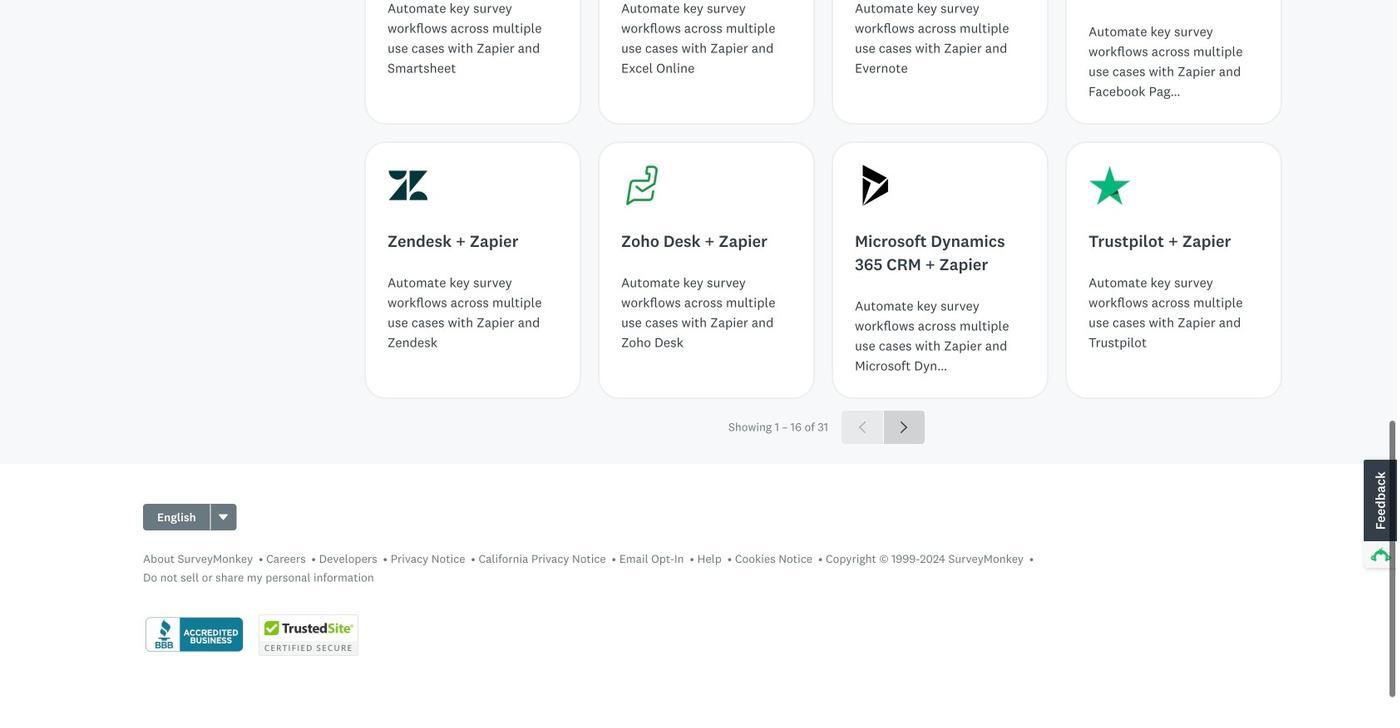 Task type: locate. For each thing, give the bounding box(es) containing it.
trustpilot + zapier image
[[1089, 165, 1130, 206]]

language dropdown image
[[218, 512, 229, 523]]

group
[[842, 411, 925, 444], [143, 504, 237, 531]]

pagination element
[[366, 411, 1281, 444]]

0 vertical spatial group
[[842, 411, 925, 444]]

zoho desk + zapier image
[[621, 165, 663, 206]]

zendesk + zapier image
[[388, 165, 429, 206]]

1 horizontal spatial group
[[842, 411, 925, 444]]

0 horizontal spatial group
[[143, 504, 237, 531]]

language dropdown image
[[219, 514, 228, 520]]

next page image
[[897, 421, 911, 434]]



Task type: describe. For each thing, give the bounding box(es) containing it.
microsoft dynamics 365 crm + zapier image
[[855, 165, 897, 206]]

1 vertical spatial group
[[143, 504, 237, 531]]

click to verify bbb accreditation and to see a bbb report. image
[[143, 616, 245, 655]]

trustedsite helps keep you safe from identity theft, credit card fraud, spyware, spam, viruses and online scams image
[[259, 615, 358, 656]]



Task type: vqa. For each thing, say whether or not it's contained in the screenshot.
SurveyMonkey Logo
no



